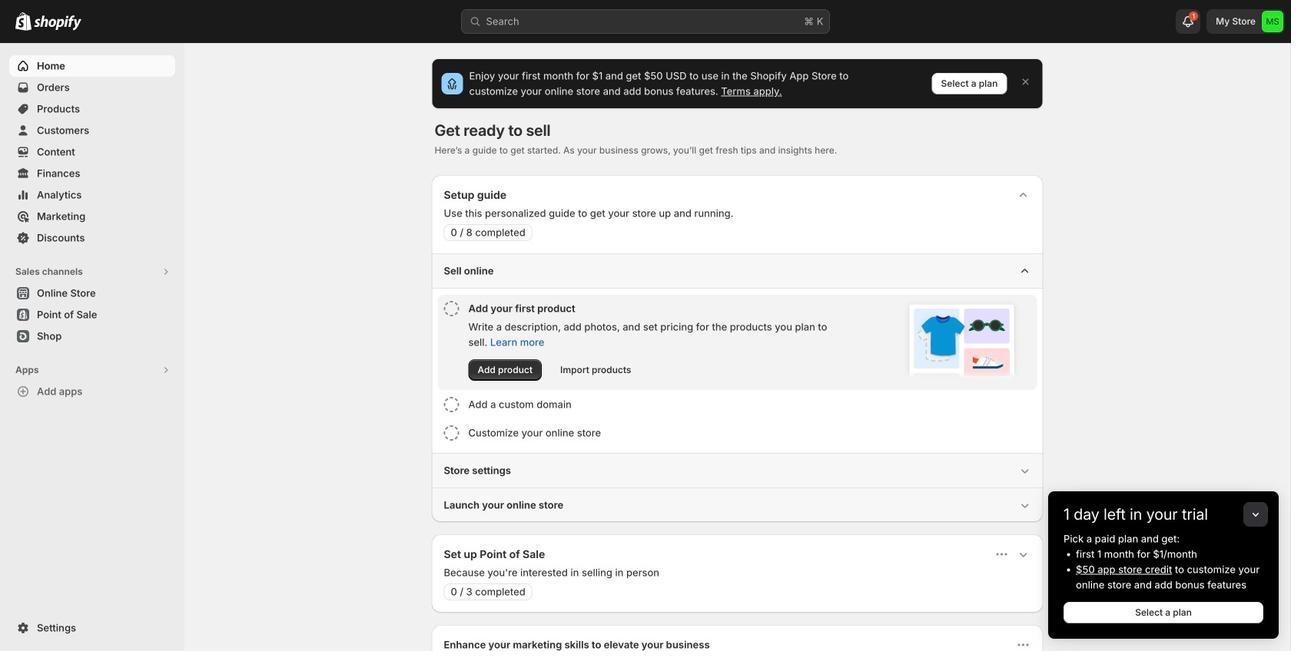 Task type: vqa. For each thing, say whether or not it's contained in the screenshot.
the Store
no



Task type: locate. For each thing, give the bounding box(es) containing it.
customize your online store group
[[438, 420, 1037, 447]]

mark add a custom domain as done image
[[444, 397, 459, 413]]

my store image
[[1262, 11, 1283, 32]]

setup guide region
[[432, 175, 1043, 523]]

mark customize your online store as done image
[[444, 426, 459, 441]]



Task type: describe. For each thing, give the bounding box(es) containing it.
mark add your first product as done image
[[444, 301, 459, 317]]

add a custom domain group
[[438, 391, 1037, 419]]

guide categories group
[[432, 254, 1043, 523]]

shopify image
[[34, 15, 81, 31]]

add your first product group
[[438, 295, 1037, 390]]

shopify image
[[15, 12, 32, 31]]

sell online group
[[432, 254, 1043, 453]]



